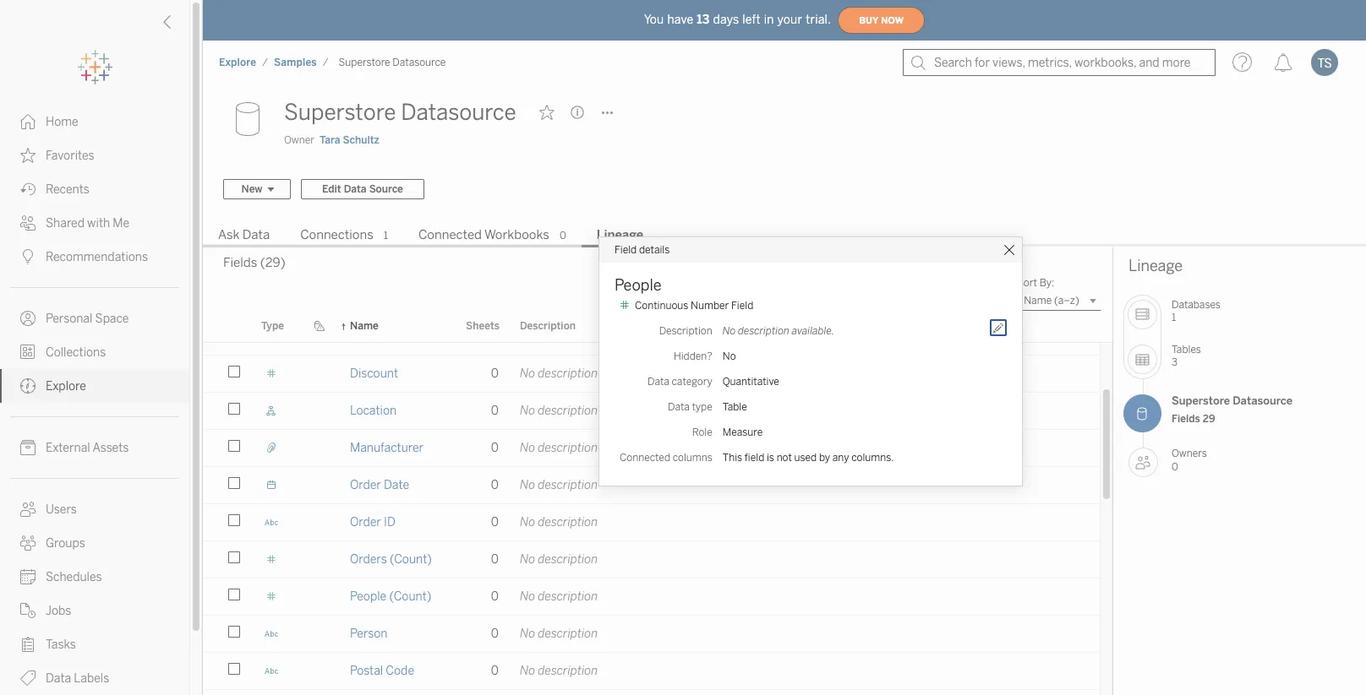Task type: vqa. For each thing, say whether or not it's contained in the screenshot.


Task type: describe. For each thing, give the bounding box(es) containing it.
owners 0
[[1172, 448, 1208, 473]]

row containing order id
[[203, 505, 1100, 544]]

edit data source
[[322, 183, 403, 195]]

data type
[[668, 401, 713, 413]]

continuous number field
[[635, 300, 754, 312]]

databases image
[[1128, 300, 1158, 330]]

0 vertical spatial superstore datasource
[[339, 57, 446, 69]]

external assets
[[46, 441, 129, 456]]

schedules link
[[0, 561, 189, 595]]

edit
[[322, 183, 341, 195]]

date
[[384, 479, 409, 493]]

shared with me
[[46, 216, 130, 231]]

code
[[386, 665, 414, 679]]

no for customer name
[[520, 330, 535, 344]]

row containing people (count)
[[203, 579, 1100, 618]]

customer name
[[350, 330, 439, 344]]

3
[[1172, 357, 1178, 369]]

no for order id
[[520, 516, 535, 530]]

no description for order date
[[520, 479, 598, 493]]

row containing person
[[203, 616, 1100, 655]]

row group inside superstore datasource main content
[[203, 207, 1100, 696]]

(count) for orders (count)
[[390, 553, 432, 567]]

0 inside owners 0
[[1172, 461, 1179, 473]]

ask data
[[218, 227, 270, 243]]

ask
[[218, 227, 240, 243]]

data for data labels
[[46, 672, 71, 687]]

discrete date field image
[[261, 479, 282, 493]]

1 vertical spatial datasource
[[401, 99, 516, 126]]

discrete text field image for order id
[[261, 516, 282, 530]]

explore / samples /
[[219, 57, 329, 69]]

(29)
[[260, 255, 286, 271]]

description for orders (count)
[[538, 553, 598, 567]]

description for location
[[538, 404, 598, 419]]

personal space
[[46, 312, 129, 326]]

no description for person
[[520, 627, 598, 642]]

this
[[723, 452, 743, 464]]

no for discount
[[520, 367, 535, 381]]

0 for people (count)
[[491, 590, 499, 605]]

shared with me link
[[0, 206, 189, 240]]

(count) for people (count)
[[389, 590, 432, 605]]

left
[[743, 12, 761, 27]]

used
[[795, 452, 817, 464]]

orders (count)
[[350, 553, 432, 567]]

0 inside sub-spaces tab list
[[560, 230, 566, 242]]

users
[[46, 503, 77, 518]]

people for people
[[615, 276, 662, 295]]

personal
[[46, 312, 93, 326]]

1 / from the left
[[262, 57, 268, 69]]

orders (count) link
[[350, 542, 432, 578]]

sensitivity
[[738, 321, 789, 333]]

me
[[113, 216, 130, 231]]

databases 1
[[1172, 299, 1221, 324]]

sheets
[[466, 321, 500, 333]]

recents
[[46, 183, 89, 197]]

people (count) link
[[350, 579, 432, 616]]

not
[[777, 452, 792, 464]]

favorites
[[46, 149, 94, 163]]

1 vertical spatial field
[[732, 300, 754, 312]]

tables
[[1172, 344, 1202, 356]]

users link
[[0, 493, 189, 527]]

with
[[87, 216, 110, 231]]

1 inside databases 1
[[1172, 312, 1177, 324]]

data for data type
[[668, 401, 690, 413]]

sort by:
[[1018, 277, 1055, 289]]

data inside button
[[344, 183, 367, 195]]

hidden?
[[674, 351, 713, 362]]

groups link
[[0, 527, 189, 561]]

is
[[767, 452, 775, 464]]

0 for order date
[[491, 479, 499, 493]]

0 horizontal spatial fields
[[223, 255, 257, 271]]

no description for people (count)
[[520, 590, 598, 605]]

home link
[[0, 105, 189, 139]]

people (count)
[[350, 590, 432, 605]]

data for data category
[[648, 376, 670, 388]]

columns.
[[852, 452, 894, 464]]

description for discount
[[538, 367, 598, 381]]

people for people (count)
[[350, 590, 387, 605]]

space
[[95, 312, 129, 326]]

field
[[745, 452, 765, 464]]

13
[[697, 12, 710, 27]]

row containing order date
[[203, 468, 1100, 507]]

jobs link
[[0, 595, 189, 628]]

by
[[819, 452, 831, 464]]

description for customer name
[[538, 330, 598, 344]]

columns
[[673, 452, 713, 464]]

description inside field details dialog
[[659, 325, 713, 337]]

schultz
[[343, 134, 380, 146]]

order date link
[[350, 468, 409, 504]]

superstore datasource element
[[334, 57, 451, 69]]

category
[[672, 376, 713, 388]]

owner
[[284, 134, 315, 146]]

data inside sub-spaces tab list
[[243, 227, 270, 243]]

quantitative
[[723, 376, 780, 388]]

data labels link
[[0, 662, 189, 696]]

recommendations link
[[0, 240, 189, 274]]

order date
[[350, 479, 409, 493]]

description for postal code
[[538, 665, 598, 679]]

no description for discount
[[520, 367, 598, 381]]

0 for location
[[491, 404, 499, 419]]

data source image
[[223, 96, 274, 146]]

no for people (count)
[[520, 590, 535, 605]]

connected for connected columns
[[620, 452, 671, 464]]

new button
[[223, 179, 291, 200]]

connected columns
[[620, 452, 713, 464]]

no for postal code
[[520, 665, 535, 679]]

tara schultz link
[[320, 133, 380, 148]]

manufacturer
[[350, 441, 424, 456]]

no description for location
[[520, 404, 598, 419]]

no for manufacturer
[[520, 441, 535, 456]]

number
[[691, 300, 729, 312]]

owners image
[[1129, 448, 1159, 478]]

home
[[46, 115, 78, 129]]

samples link
[[273, 56, 318, 69]]

order for order date
[[350, 479, 381, 493]]

row containing location
[[203, 393, 1100, 432]]

field details dialog
[[600, 237, 1022, 486]]

continuous
[[635, 300, 689, 312]]



Task type: locate. For each thing, give the bounding box(es) containing it.
cell inside row group
[[728, 691, 1100, 696]]

fields inside superstore datasource fields 29
[[1172, 414, 1201, 426]]

(count) down orders (count) link
[[389, 590, 432, 605]]

discrete text field image up hierarchy field image
[[261, 665, 282, 679]]

superstore datasource main content
[[203, 85, 1367, 696]]

description right sheets
[[520, 321, 576, 333]]

connected left "workbooks"
[[419, 227, 482, 243]]

no for orders (count)
[[520, 553, 535, 567]]

measure
[[723, 427, 763, 438]]

table
[[723, 401, 747, 413]]

grid inside superstore datasource main content
[[203, 207, 1113, 696]]

explore link
[[218, 56, 257, 69], [0, 370, 189, 403]]

/ right samples link
[[323, 57, 329, 69]]

postal
[[350, 665, 383, 679]]

buy now button
[[838, 7, 925, 34]]

Search text field
[[847, 291, 1006, 311]]

2 discrete text field image from the top
[[261, 516, 282, 530]]

datasource inside superstore datasource fields 29
[[1233, 395, 1293, 408]]

1 horizontal spatial explore
[[219, 57, 256, 69]]

name right "customer"
[[407, 330, 439, 344]]

2 vertical spatial superstore
[[1172, 395, 1230, 408]]

have
[[668, 12, 694, 27]]

explore down collections
[[46, 380, 86, 394]]

order id
[[350, 516, 396, 530]]

order for order id
[[350, 516, 381, 530]]

assets
[[93, 441, 129, 456]]

0 for discount
[[491, 367, 499, 381]]

description inside superstore datasource main content
[[520, 321, 576, 333]]

2 no description from the top
[[520, 367, 598, 381]]

0 horizontal spatial field
[[615, 244, 637, 256]]

0 vertical spatial fields
[[223, 255, 257, 271]]

1 vertical spatial people
[[350, 590, 387, 605]]

description for order date
[[538, 479, 598, 493]]

this field is not used by any columns.
[[723, 452, 894, 464]]

connected
[[419, 227, 482, 243], [620, 452, 671, 464]]

1 vertical spatial fields
[[1172, 414, 1201, 426]]

2 (count) from the top
[[389, 590, 432, 605]]

buy
[[859, 15, 879, 26]]

2 order from the top
[[350, 516, 381, 530]]

0 vertical spatial (count)
[[390, 553, 432, 567]]

1 horizontal spatial name
[[407, 330, 439, 344]]

continuous number field image up hierarchy field icon
[[261, 367, 282, 381]]

1 vertical spatial 1
[[1172, 312, 1177, 324]]

1 (count) from the top
[[390, 553, 432, 567]]

continuous number field image
[[261, 367, 282, 381], [261, 553, 282, 567]]

order
[[350, 479, 381, 493], [350, 516, 381, 530]]

edit data source button
[[301, 179, 424, 200]]

row group containing customer name
[[203, 207, 1100, 696]]

1 vertical spatial order
[[350, 516, 381, 530]]

1 vertical spatial continuous number field image
[[261, 553, 282, 567]]

lineage inside sub-spaces tab list
[[597, 227, 644, 243]]

grid
[[203, 207, 1113, 696]]

1 vertical spatial lineage
[[1129, 257, 1183, 276]]

11 row from the top
[[203, 691, 1100, 696]]

fields left 29
[[1172, 414, 1201, 426]]

0 vertical spatial 1
[[384, 230, 388, 242]]

data left category at the bottom of the page
[[648, 376, 670, 388]]

9 no description from the top
[[520, 627, 598, 642]]

your
[[778, 12, 803, 27]]

discrete text field image down (29)
[[261, 330, 282, 344]]

data left type
[[668, 401, 690, 413]]

29
[[1203, 414, 1216, 426]]

0 vertical spatial order
[[350, 479, 381, 493]]

8 row from the top
[[203, 579, 1100, 618]]

grid containing customer name
[[203, 207, 1113, 696]]

description for person
[[538, 627, 598, 642]]

description inside field details dialog
[[738, 325, 790, 337]]

row group
[[203, 207, 1100, 696]]

row containing customer name
[[203, 319, 1100, 356]]

/
[[262, 57, 268, 69], [323, 57, 329, 69]]

discount
[[350, 367, 398, 381]]

0 for orders (count)
[[491, 553, 499, 567]]

no description for manufacturer
[[520, 441, 598, 456]]

people down orders at the bottom left of the page
[[350, 590, 387, 605]]

8 no description from the top
[[520, 590, 598, 605]]

0 horizontal spatial /
[[262, 57, 268, 69]]

description for order id
[[538, 516, 598, 530]]

3 row from the top
[[203, 393, 1100, 432]]

connected workbooks
[[419, 227, 550, 243]]

0 horizontal spatial explore link
[[0, 370, 189, 403]]

postal code
[[350, 665, 414, 679]]

people inside superstore datasource main content
[[350, 590, 387, 605]]

tasks link
[[0, 628, 189, 662]]

2 vertical spatial discrete text field image
[[261, 665, 282, 679]]

1 horizontal spatial explore link
[[218, 56, 257, 69]]

type
[[692, 401, 713, 413]]

1 vertical spatial (count)
[[389, 590, 432, 605]]

field left details
[[615, 244, 637, 256]]

1 discrete text field image from the top
[[261, 330, 282, 344]]

0 vertical spatial discrete text field image
[[261, 330, 282, 344]]

0
[[560, 230, 566, 242], [491, 330, 499, 344], [491, 367, 499, 381], [491, 404, 499, 419], [491, 441, 499, 456], [1172, 461, 1179, 473], [491, 479, 499, 493], [491, 516, 499, 530], [491, 553, 499, 567], [491, 590, 499, 605], [491, 627, 499, 642], [491, 665, 499, 679]]

continuous number field image for discount
[[261, 367, 282, 381]]

orders
[[350, 553, 387, 567]]

0 horizontal spatial explore
[[46, 380, 86, 394]]

new
[[241, 183, 263, 195]]

superstore datasource inside superstore datasource main content
[[284, 99, 516, 126]]

owners
[[1172, 448, 1208, 460]]

0 vertical spatial explore link
[[218, 56, 257, 69]]

1 inside sub-spaces tab list
[[384, 230, 388, 242]]

schedules
[[46, 571, 102, 585]]

name inside the customer name link
[[407, 330, 439, 344]]

1 vertical spatial discrete text field image
[[261, 516, 282, 530]]

hierarchy field image
[[251, 691, 292, 696]]

connected for connected workbooks
[[419, 227, 482, 243]]

1 continuous number field image from the top
[[261, 367, 282, 381]]

1 vertical spatial superstore
[[284, 99, 396, 126]]

connections
[[300, 227, 374, 243]]

row
[[203, 319, 1100, 356], [203, 356, 1100, 395], [203, 393, 1100, 432], [203, 430, 1100, 469], [203, 468, 1100, 507], [203, 505, 1100, 544], [203, 542, 1100, 581], [203, 579, 1100, 618], [203, 616, 1100, 655], [203, 654, 1100, 693], [203, 691, 1100, 696]]

fields (29)
[[223, 255, 286, 271]]

manufacturer link
[[350, 430, 424, 467]]

description
[[738, 325, 790, 337], [538, 330, 598, 344], [538, 367, 598, 381], [538, 404, 598, 419], [538, 441, 598, 456], [538, 479, 598, 493], [538, 516, 598, 530], [538, 553, 598, 567], [538, 590, 598, 605], [538, 627, 598, 642], [538, 665, 598, 679]]

explore inside main navigation. press the up and down arrow keys to access links. element
[[46, 380, 86, 394]]

tasks
[[46, 638, 76, 653]]

0 horizontal spatial connected
[[419, 227, 482, 243]]

tara
[[320, 134, 340, 146]]

6 row from the top
[[203, 505, 1100, 544]]

row containing postal code
[[203, 654, 1100, 693]]

role
[[692, 427, 713, 438]]

collections link
[[0, 336, 189, 370]]

4 no description from the top
[[520, 441, 598, 456]]

1 horizontal spatial connected
[[620, 452, 671, 464]]

field up sensitivity
[[732, 300, 754, 312]]

field
[[615, 244, 637, 256], [732, 300, 754, 312]]

row containing discount
[[203, 356, 1100, 395]]

no for person
[[520, 627, 535, 642]]

(count) up people (count)
[[390, 553, 432, 567]]

0 vertical spatial superstore
[[339, 57, 390, 69]]

data right ask
[[243, 227, 270, 243]]

superstore datasource
[[339, 57, 446, 69], [284, 99, 516, 126]]

discount link
[[350, 356, 398, 392]]

no description for customer name
[[520, 330, 598, 344]]

groups
[[46, 537, 85, 551]]

collections
[[46, 346, 106, 360]]

discrete text field image
[[261, 330, 282, 344], [261, 516, 282, 530], [261, 665, 282, 679]]

any
[[833, 452, 850, 464]]

lineage up field details
[[597, 227, 644, 243]]

type
[[261, 321, 284, 333]]

0 vertical spatial datasource
[[393, 57, 446, 69]]

0 horizontal spatial description
[[520, 321, 576, 333]]

2 vertical spatial datasource
[[1233, 395, 1293, 408]]

people inside field details dialog
[[615, 276, 662, 295]]

1 vertical spatial explore
[[46, 380, 86, 394]]

fields
[[223, 255, 257, 271], [1172, 414, 1201, 426]]

you
[[644, 12, 664, 27]]

explore link left samples link
[[218, 56, 257, 69]]

workbooks
[[485, 227, 550, 243]]

data category
[[648, 376, 713, 388]]

superstore right samples on the left top of page
[[339, 57, 390, 69]]

description
[[520, 321, 576, 333], [659, 325, 713, 337]]

continuous number field image for orders (count)
[[261, 553, 282, 567]]

no description available.
[[723, 325, 835, 337]]

discrete text field image
[[261, 627, 282, 642]]

name up discount
[[350, 321, 379, 333]]

2 / from the left
[[323, 57, 329, 69]]

discrete text field image down the discrete date field image
[[261, 516, 282, 530]]

no for location
[[520, 404, 535, 419]]

10 row from the top
[[203, 654, 1100, 693]]

1 order from the top
[[350, 479, 381, 493]]

external
[[46, 441, 90, 456]]

field details
[[615, 244, 670, 256]]

sub-spaces tab list
[[203, 226, 1367, 248]]

discrete text field image for postal code
[[261, 665, 282, 679]]

0 for customer name
[[491, 330, 499, 344]]

1 vertical spatial explore link
[[0, 370, 189, 403]]

explore left samples link
[[219, 57, 256, 69]]

5 row from the top
[[203, 468, 1100, 507]]

7 no description from the top
[[520, 553, 598, 567]]

row containing orders (count)
[[203, 542, 1100, 581]]

tables image
[[1128, 345, 1158, 375]]

id
[[384, 516, 396, 530]]

lineage
[[597, 227, 644, 243], [1129, 257, 1183, 276]]

days
[[713, 12, 739, 27]]

1 horizontal spatial lineage
[[1129, 257, 1183, 276]]

0 horizontal spatial 1
[[384, 230, 388, 242]]

connected inside field details dialog
[[620, 452, 671, 464]]

connected inside sub-spaces tab list
[[419, 227, 482, 243]]

0 for manufacturer
[[491, 441, 499, 456]]

explore for explore / samples /
[[219, 57, 256, 69]]

no description for orders (count)
[[520, 553, 598, 567]]

1 horizontal spatial description
[[659, 325, 713, 337]]

data inside main navigation. press the up and down arrow keys to access links. element
[[46, 672, 71, 687]]

labels
[[74, 672, 109, 687]]

/ left samples link
[[262, 57, 268, 69]]

data right 'edit'
[[344, 183, 367, 195]]

postal code link
[[350, 654, 414, 690]]

7 row from the top
[[203, 542, 1100, 581]]

1 no description from the top
[[520, 330, 598, 344]]

10 no description from the top
[[520, 665, 598, 679]]

explore link down collections
[[0, 370, 189, 403]]

group field image
[[261, 441, 282, 456]]

3 no description from the top
[[520, 404, 598, 419]]

1 horizontal spatial people
[[615, 276, 662, 295]]

0 vertical spatial people
[[615, 276, 662, 295]]

continuous number field image up continuous number field image
[[261, 553, 282, 567]]

0 for order id
[[491, 516, 499, 530]]

datasource
[[393, 57, 446, 69], [401, 99, 516, 126], [1233, 395, 1293, 408]]

people up continuous
[[615, 276, 662, 295]]

no description for postal code
[[520, 665, 598, 679]]

2 continuous number field image from the top
[[261, 553, 282, 567]]

discrete text field image for customer name
[[261, 330, 282, 344]]

0 for person
[[491, 627, 499, 642]]

superstore up owner tara schultz at the left of the page
[[284, 99, 396, 126]]

now
[[881, 15, 904, 26]]

0 for postal code
[[491, 665, 499, 679]]

sort
[[1018, 277, 1038, 289]]

no for order date
[[520, 479, 535, 493]]

connected left columns
[[620, 452, 671, 464]]

1 horizontal spatial field
[[732, 300, 754, 312]]

1
[[384, 230, 388, 242], [1172, 312, 1177, 324]]

0 vertical spatial explore
[[219, 57, 256, 69]]

0 vertical spatial lineage
[[597, 227, 644, 243]]

superstore inside superstore datasource fields 29
[[1172, 395, 1230, 408]]

no description for order id
[[520, 516, 598, 530]]

0 vertical spatial field
[[615, 244, 637, 256]]

buy now
[[859, 15, 904, 26]]

1 vertical spatial superstore datasource
[[284, 99, 516, 126]]

person
[[350, 627, 388, 642]]

order left id
[[350, 516, 381, 530]]

source
[[369, 183, 403, 195]]

order id link
[[350, 505, 396, 541]]

order left date
[[350, 479, 381, 493]]

1 down databases
[[1172, 312, 1177, 324]]

description up the hidden?
[[659, 325, 713, 337]]

owner tara schultz
[[284, 134, 380, 146]]

1 vertical spatial connected
[[620, 452, 671, 464]]

description for people (count)
[[538, 590, 598, 605]]

4 row from the top
[[203, 430, 1100, 469]]

cell
[[728, 691, 1100, 696]]

continuous number field image
[[261, 590, 282, 605]]

explore for explore
[[46, 380, 86, 394]]

1 row from the top
[[203, 319, 1100, 356]]

jobs
[[46, 605, 71, 619]]

1 horizontal spatial /
[[323, 57, 329, 69]]

superstore up 29
[[1172, 395, 1230, 408]]

trial.
[[806, 12, 831, 27]]

lineage up databases image
[[1129, 257, 1183, 276]]

0 horizontal spatial lineage
[[597, 227, 644, 243]]

9 row from the top
[[203, 616, 1100, 655]]

no description
[[520, 330, 598, 344], [520, 367, 598, 381], [520, 404, 598, 419], [520, 441, 598, 456], [520, 479, 598, 493], [520, 516, 598, 530], [520, 553, 598, 567], [520, 590, 598, 605], [520, 627, 598, 642], [520, 665, 598, 679]]

you have 13 days left in your trial.
[[644, 12, 831, 27]]

external assets link
[[0, 431, 189, 465]]

6 no description from the top
[[520, 516, 598, 530]]

customer name link
[[350, 319, 439, 355]]

fields down ask data
[[223, 255, 257, 271]]

5 no description from the top
[[520, 479, 598, 493]]

fields image
[[1124, 395, 1162, 433]]

0 horizontal spatial name
[[350, 321, 379, 333]]

description for manufacturer
[[538, 441, 598, 456]]

navigation panel element
[[0, 51, 189, 696]]

1 horizontal spatial fields
[[1172, 414, 1201, 426]]

data left labels
[[46, 672, 71, 687]]

main navigation. press the up and down arrow keys to access links. element
[[0, 105, 189, 696]]

1 horizontal spatial 1
[[1172, 312, 1177, 324]]

0 vertical spatial continuous number field image
[[261, 367, 282, 381]]

0 horizontal spatial people
[[350, 590, 387, 605]]

0 vertical spatial connected
[[419, 227, 482, 243]]

available.
[[792, 325, 835, 337]]

row containing manufacturer
[[203, 430, 1100, 469]]

3 discrete text field image from the top
[[261, 665, 282, 679]]

1 down source
[[384, 230, 388, 242]]

2 row from the top
[[203, 356, 1100, 395]]

hierarchy field image
[[261, 404, 282, 419]]

tables 3
[[1172, 344, 1202, 369]]



